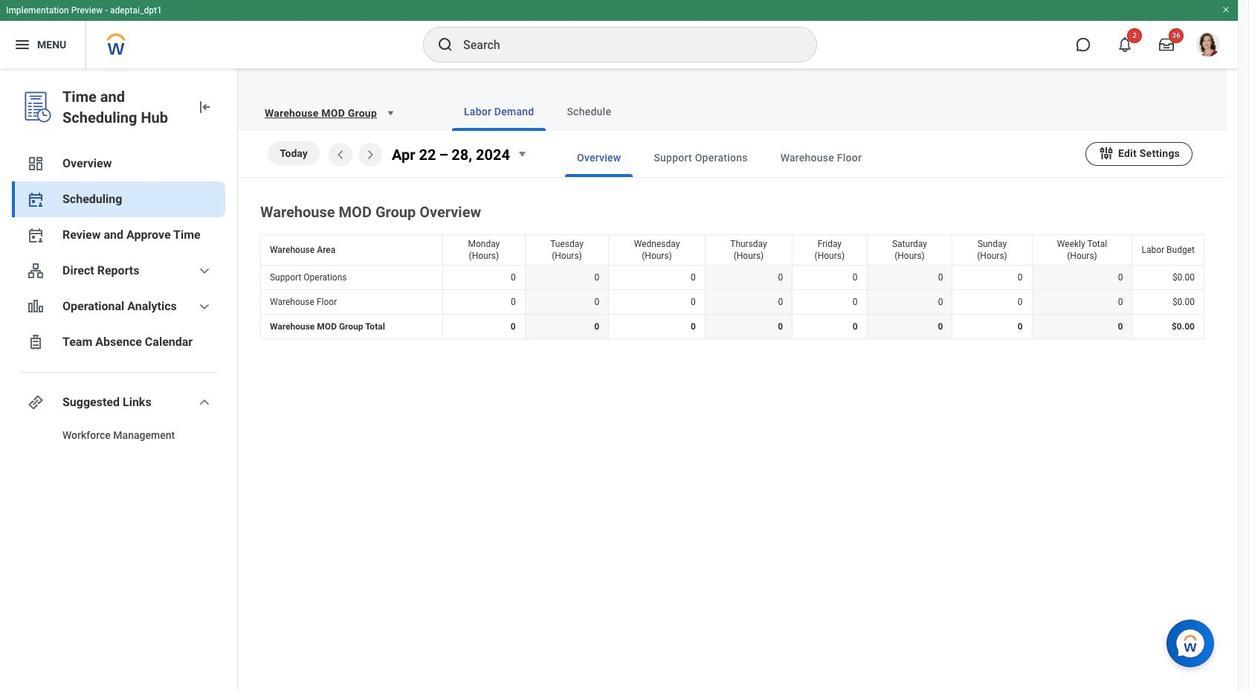 Task type: locate. For each thing, give the bounding box(es) containing it.
chevron down small image
[[196, 262, 214, 280], [196, 394, 214, 411]]

1 vertical spatial chevron down small image
[[196, 394, 214, 411]]

chevron down small image for link icon
[[196, 394, 214, 411]]

1 vertical spatial calendar user solid image
[[27, 226, 45, 244]]

dashboard image
[[27, 155, 45, 173]]

search image
[[437, 36, 455, 54]]

calendar user solid image
[[27, 190, 45, 208], [27, 226, 45, 244]]

banner
[[0, 0, 1239, 68]]

calendar user solid image up view team icon
[[27, 226, 45, 244]]

tab panel
[[238, 131, 1228, 342]]

0 vertical spatial tab list
[[423, 92, 1210, 131]]

tab list
[[423, 92, 1210, 131], [536, 138, 1086, 177]]

time and scheduling hub element
[[62, 86, 184, 128]]

2 calendar user solid image from the top
[[27, 226, 45, 244]]

0 vertical spatial calendar user solid image
[[27, 190, 45, 208]]

calendar user solid image down dashboard image
[[27, 190, 45, 208]]

0 horizontal spatial caret down small image
[[383, 106, 398, 121]]

justify image
[[13, 36, 31, 54]]

inbox large image
[[1160, 37, 1175, 52]]

configure image
[[1099, 145, 1115, 161]]

2 chevron down small image from the top
[[196, 394, 214, 411]]

1 horizontal spatial caret down small image
[[513, 145, 531, 163]]

1 vertical spatial caret down small image
[[513, 145, 531, 163]]

0 vertical spatial chevron down small image
[[196, 262, 214, 280]]

1 vertical spatial tab list
[[536, 138, 1086, 177]]

caret down small image
[[383, 106, 398, 121], [513, 145, 531, 163]]

1 chevron down small image from the top
[[196, 262, 214, 280]]

task timeoff image
[[27, 333, 45, 351]]



Task type: describe. For each thing, give the bounding box(es) containing it.
1 calendar user solid image from the top
[[27, 190, 45, 208]]

profile logan mcneil image
[[1197, 33, 1221, 60]]

chevron down small image
[[196, 298, 214, 315]]

transformation import image
[[196, 98, 214, 116]]

view team image
[[27, 262, 45, 280]]

chevron down small image for view team icon
[[196, 262, 214, 280]]

notifications large image
[[1118, 37, 1133, 52]]

chevron right small image
[[362, 146, 379, 164]]

0 vertical spatial caret down small image
[[383, 106, 398, 121]]

close environment banner image
[[1222, 5, 1231, 14]]

chevron left small image
[[332, 146, 350, 164]]

link image
[[27, 394, 45, 411]]

navigation pane region
[[0, 68, 238, 691]]

chart image
[[27, 298, 45, 315]]

Search Workday  search field
[[464, 28, 786, 61]]



Task type: vqa. For each thing, say whether or not it's contained in the screenshot.
1st "0.5" from the top of the Tardy and Absence Penalty ELEMENT
no



